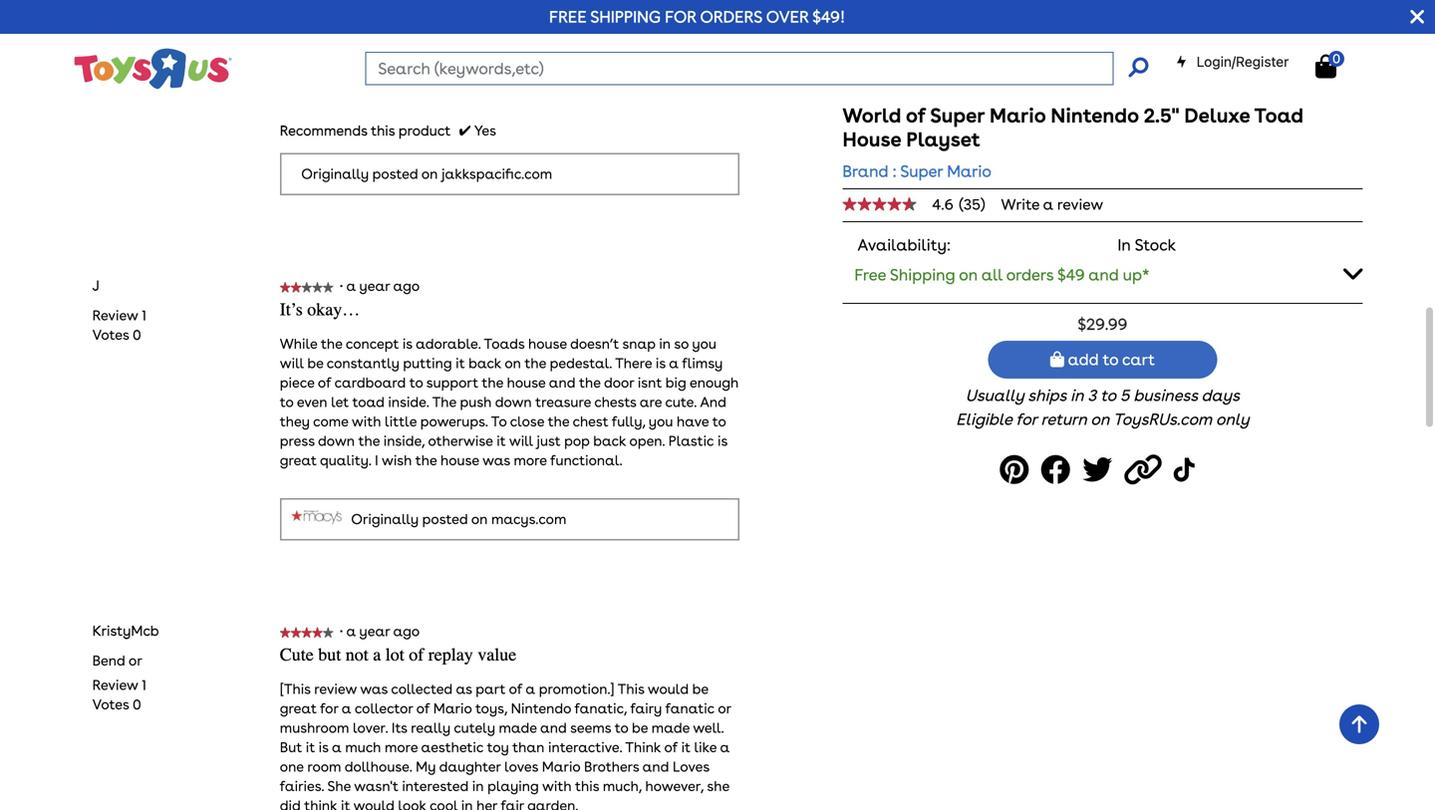 Task type: locate. For each thing, give the bounding box(es) containing it.
review down but
[[314, 681, 357, 698]]

on for jakkspacific.com
[[421, 165, 438, 182]]

1 horizontal spatial more
[[514, 452, 547, 469]]

great inside [this review was collected as part of a promotion.] this would be great for a collector of mario toys, nintendo fanatic, fairy fanatic or mushroom lover. its really cutely made and seems to be made well. but it is a much more aesthetic toy than interactive. think of it like a one room dollhouse. my daughter loves mario brothers and loves fairies. she wasn't interested in playing with this much, however, she did think it would look cool in her fair garden.
[[280, 700, 317, 717]]

0 vertical spatial house
[[528, 335, 567, 352]]

1 horizontal spatial be
[[632, 720, 648, 736]]

mario right the playset
[[990, 104, 1046, 128]]

votes inside j review 1 votes 0
[[92, 326, 129, 343]]

this left product
[[371, 122, 395, 139]]

· a year ago up okay… at the top left of page
[[340, 277, 427, 294]]

of inside while the concept is adorable. toads house doesn't snap in so you will be constantly putting it back on the pedestal. there is a flimsy piece of cardboard to support the house and the door isnt big enough to even let toad inside. the push down treasure chests are cute. and they come with little powerups. to close the chest fully, you have to press down the inside, otherwise it will just pop back open. plastic is great quality. i wish the house was more functional.
[[318, 374, 331, 391]]

1 vertical spatial votes
[[92, 696, 129, 713]]

2 vertical spatial 0
[[133, 696, 141, 713]]

you up flimsy
[[692, 335, 717, 352]]

ago for okay…
[[393, 277, 419, 294]]

little
[[385, 413, 417, 430]]

0 horizontal spatial this
[[371, 122, 395, 139]]

toads
[[484, 335, 525, 352]]

1 vertical spatial nintendo
[[511, 700, 571, 717]]

1 votes from the top
[[92, 326, 129, 343]]

as
[[456, 681, 472, 698]]

0 horizontal spatial you
[[649, 413, 673, 430]]

brothers
[[584, 758, 639, 775]]

nintendo down promotion.]
[[511, 700, 571, 717]]

shopping bag image
[[1316, 54, 1337, 78], [1050, 352, 1064, 367]]

it down to
[[497, 432, 506, 449]]

there
[[615, 355, 652, 372]]

0 vertical spatial super
[[930, 104, 985, 128]]

in left the so
[[659, 335, 671, 352]]

the
[[432, 394, 456, 411]]

copy a link to world of super mario nintendo 2.5 image
[[1125, 448, 1168, 493]]

0 vertical spatial will
[[280, 355, 304, 372]]

support
[[426, 374, 478, 391]]

with up garden.
[[542, 778, 572, 795]]

1 vertical spatial great
[[280, 700, 317, 717]]

0 vertical spatial 0
[[1333, 51, 1341, 66]]

1
[[142, 307, 147, 324], [142, 677, 147, 694]]

0 vertical spatial shopping bag image
[[1316, 54, 1337, 78]]

is up the room
[[319, 739, 329, 756]]

1 vertical spatial originally
[[351, 511, 419, 528]]

1 vertical spatial year
[[359, 623, 390, 640]]

0 vertical spatial with
[[352, 413, 381, 430]]

to up they
[[280, 394, 294, 411]]

1 vertical spatial was
[[360, 681, 388, 698]]

2 review from the top
[[92, 677, 138, 694]]

was up collector
[[360, 681, 388, 698]]

this
[[371, 122, 395, 139], [575, 778, 599, 795]]

collected
[[391, 681, 453, 698]]

year for but
[[359, 623, 390, 640]]

1 vertical spatial review
[[92, 677, 138, 694]]

mario
[[990, 104, 1046, 128], [947, 161, 992, 181], [433, 700, 472, 717], [542, 758, 581, 775]]

concept
[[346, 335, 399, 352]]

to right the 3 at the right of page
[[1101, 386, 1116, 405]]

1 vertical spatial 0
[[133, 326, 141, 343]]

great down press
[[280, 452, 317, 469]]

0 horizontal spatial back
[[469, 355, 501, 372]]

would down wasn't
[[354, 797, 395, 810]]

2 list from the top
[[92, 676, 147, 715]]

1 horizontal spatial was
[[483, 452, 510, 469]]

1 vertical spatial shopping bag image
[[1050, 352, 1064, 367]]

would up fanatic
[[648, 681, 689, 698]]

chests
[[594, 394, 636, 411]]

but
[[280, 739, 302, 756]]

votes down bend
[[92, 696, 129, 713]]

interested
[[402, 778, 469, 795]]

house down otherwise
[[441, 452, 479, 469]]

however,
[[645, 778, 704, 795]]

1 horizontal spatial shopping bag image
[[1316, 54, 1337, 78]]

1 great from the top
[[280, 452, 317, 469]]

0 horizontal spatial be
[[307, 355, 323, 372]]

down
[[495, 394, 532, 411], [318, 432, 355, 449]]

tiktok image
[[1174, 448, 1200, 493]]

usually
[[966, 386, 1024, 405]]

only
[[1216, 410, 1249, 429]]

shopping bag image inside add to cart button
[[1050, 352, 1064, 367]]

1 horizontal spatial back
[[593, 432, 626, 449]]

1 vertical spatial for
[[320, 700, 338, 717]]

0 vertical spatial votes
[[92, 326, 129, 343]]

nintendo
[[1051, 104, 1139, 128], [511, 700, 571, 717]]

made up than
[[499, 720, 537, 736]]

0 vertical spatial review
[[92, 307, 138, 324]]

inside,
[[383, 432, 425, 449]]

3
[[1088, 386, 1097, 405]]

originally posted on jakkspacific.com
[[301, 165, 552, 182]]

· for but
[[340, 623, 343, 640]]

room
[[307, 758, 341, 775]]

1 horizontal spatial will
[[509, 432, 533, 449]]

2 · a year ago from the top
[[340, 623, 427, 640]]

[this
[[280, 681, 311, 698]]

1 vertical spatial · a year ago
[[340, 623, 427, 640]]

a up big
[[669, 355, 679, 372]]

0 horizontal spatial was
[[360, 681, 388, 698]]

is up isnt
[[656, 355, 666, 372]]

it right but
[[306, 739, 315, 756]]

review down j
[[92, 307, 138, 324]]

was down to
[[483, 452, 510, 469]]

0 vertical spatial was
[[483, 452, 510, 469]]

0 vertical spatial review
[[1057, 195, 1103, 213]]

0 vertical spatial down
[[495, 394, 532, 411]]

0 vertical spatial great
[[280, 452, 317, 469]]

fair
[[501, 797, 524, 810]]

login/register
[[1197, 53, 1289, 70]]

1 vertical spatial this
[[575, 778, 599, 795]]

year up okay… at the top left of page
[[359, 277, 390, 294]]

ago for but
[[393, 623, 419, 640]]

1 horizontal spatial for
[[1016, 410, 1037, 429]]

list down j
[[92, 306, 147, 345]]

playset
[[906, 128, 980, 152]]

originally
[[301, 165, 369, 182], [351, 511, 419, 528]]

0 vertical spatial would
[[648, 681, 689, 698]]

back down toads
[[469, 355, 501, 372]]

0 horizontal spatial posted
[[372, 165, 418, 182]]

1 horizontal spatial with
[[542, 778, 572, 795]]

1 horizontal spatial this
[[575, 778, 599, 795]]

for
[[1016, 410, 1037, 429], [320, 700, 338, 717]]

to inside [this review was collected as part of a promotion.] this would be great for a collector of mario toys, nintendo fanatic, fairy fanatic or mushroom lover. its really cutely made and seems to be made well. but it is a much more aesthetic toy than interactive. think of it like a one room dollhouse. my daughter loves mario brothers and loves fairies. she wasn't interested in playing with this much, however, she did think it would look cool in her fair garden.
[[615, 720, 628, 736]]

originally posted on macys.com
[[351, 511, 567, 528]]

on down toads
[[505, 355, 521, 372]]

you
[[692, 335, 717, 352], [649, 413, 673, 430]]

inside.
[[388, 394, 429, 411]]

cute.
[[665, 394, 697, 411]]

great down [this
[[280, 700, 317, 717]]

fairy
[[630, 700, 662, 717]]

ago up concept
[[393, 277, 419, 294]]

did
[[280, 797, 301, 810]]

mario down the as
[[433, 700, 472, 717]]

1 review from the top
[[92, 307, 138, 324]]

review right write
[[1057, 195, 1103, 213]]

pedestal.
[[550, 355, 612, 372]]

(35)
[[959, 195, 985, 213]]

on inside usually ships in 3 to 5 business days eligible for return on toysrus.com only
[[1091, 410, 1110, 429]]

write a review button
[[1001, 195, 1103, 213]]

more down its
[[385, 739, 418, 756]]

write
[[1001, 195, 1040, 213]]

1 ago from the top
[[393, 277, 419, 294]]

1 vertical spatial or
[[718, 700, 731, 717]]

1 vertical spatial would
[[354, 797, 395, 810]]

a right "part" at the bottom left of page
[[526, 681, 535, 698]]

0 vertical spatial ago
[[393, 277, 419, 294]]

back
[[469, 355, 501, 372], [593, 432, 626, 449]]

· a year ago
[[340, 277, 427, 294], [340, 623, 427, 640]]

0 vertical spatial list
[[92, 306, 147, 345]]

1 horizontal spatial down
[[495, 394, 532, 411]]

putting
[[403, 355, 452, 372]]

1 vertical spatial you
[[649, 413, 673, 430]]

down up close
[[495, 394, 532, 411]]

0 vertical spatial nintendo
[[1051, 104, 1139, 128]]

free shipping for orders over $49! link
[[549, 7, 845, 26]]

2 horizontal spatial be
[[692, 681, 709, 698]]

posted down otherwise
[[422, 511, 468, 528]]

will down close
[[509, 432, 533, 449]]

with inside while the concept is adorable. toads house doesn't snap in so you will be constantly putting it back on the pedestal. there is a flimsy piece of cardboard to support the house and the door isnt big enough to even let toad inside. the push down treasure chests are cute. and they come with little powerups. to close the chest fully, you have to press down the inside, otherwise it will just pop back open. plastic is great quality. i wish the house was more functional.
[[352, 413, 381, 430]]

1 list from the top
[[92, 306, 147, 345]]

0 horizontal spatial shopping bag image
[[1050, 352, 1064, 367]]

0 vertical spatial for
[[1016, 410, 1037, 429]]

is up 'putting'
[[403, 335, 412, 352]]

a up 'not'
[[346, 623, 356, 640]]

on down the 3 at the right of page
[[1091, 410, 1110, 429]]

much
[[345, 739, 381, 756]]

1 · from the top
[[340, 277, 343, 294]]

to inside usually ships in 3 to 5 business days eligible for return on toysrus.com only
[[1101, 386, 1116, 405]]

0 vertical spatial · a year ago
[[340, 277, 427, 294]]

0 horizontal spatial with
[[352, 413, 381, 430]]

free shipping for orders over $49!
[[549, 7, 845, 26]]

on left all
[[959, 265, 978, 285]]

this down brothers
[[575, 778, 599, 795]]

shopping bag image right login/register on the right top of the page
[[1316, 54, 1337, 78]]

be down while
[[307, 355, 323, 372]]

1 horizontal spatial made
[[652, 720, 690, 736]]

0 horizontal spatial more
[[385, 739, 418, 756]]

1 vertical spatial with
[[542, 778, 572, 795]]

0 horizontal spatial would
[[354, 797, 395, 810]]

return
[[1041, 410, 1087, 429]]

and
[[700, 394, 727, 411]]

shopping bag image inside 0 link
[[1316, 54, 1337, 78]]

review down bend
[[92, 677, 138, 694]]

you down are
[[649, 413, 673, 430]]

0 horizontal spatial for
[[320, 700, 338, 717]]

1 vertical spatial ·
[[340, 623, 343, 640]]

is right plastic
[[718, 432, 728, 449]]

the right while
[[321, 335, 342, 352]]

5
[[1120, 386, 1130, 405]]

1 vertical spatial down
[[318, 432, 355, 449]]

0 vertical spatial 1
[[142, 307, 147, 324]]

2 made from the left
[[652, 720, 690, 736]]

0 vertical spatial posted
[[372, 165, 418, 182]]

2 1 from the top
[[142, 677, 147, 694]]

super up brand : super mario link
[[930, 104, 985, 128]]

votes inside bend or review 1 votes 0
[[92, 696, 129, 713]]

and down the think
[[643, 758, 669, 775]]

to up inside. on the left of page
[[409, 374, 423, 391]]

will
[[280, 355, 304, 372], [509, 432, 533, 449]]

0 horizontal spatial nintendo
[[511, 700, 571, 717]]

1 · a year ago from the top
[[340, 277, 427, 294]]

on inside free shipping on all orders $49 and up* dropdown button
[[959, 265, 978, 285]]

adorable.
[[416, 335, 481, 352]]

or up well.
[[718, 700, 731, 717]]

list for votes
[[92, 676, 147, 715]]

think
[[304, 797, 337, 810]]

interactive.
[[548, 739, 622, 756]]

1 horizontal spatial nintendo
[[1051, 104, 1139, 128]]

a right write
[[1043, 195, 1054, 213]]

look
[[398, 797, 426, 810]]

this
[[618, 681, 644, 698]]

enough
[[690, 374, 739, 391]]

to right add
[[1103, 350, 1119, 369]]

· up but
[[340, 623, 343, 640]]

list down bend
[[92, 676, 147, 715]]

made down fanatic
[[652, 720, 690, 736]]

1 1 from the top
[[142, 307, 147, 324]]

garden.
[[527, 797, 578, 810]]

on down product
[[421, 165, 438, 182]]

1 vertical spatial posted
[[422, 511, 468, 528]]

flimsy
[[682, 355, 723, 372]]

for up mushroom
[[320, 700, 338, 717]]

it's
[[280, 299, 303, 320]]

2 year from the top
[[359, 623, 390, 640]]

create a pinterest pin for world of super mario nintendo 2.5 image
[[1000, 448, 1035, 493]]

0 horizontal spatial made
[[499, 720, 537, 736]]

on left "macys.com" on the bottom
[[471, 511, 488, 528]]

to
[[1103, 350, 1119, 369], [409, 374, 423, 391], [1101, 386, 1116, 405], [280, 394, 294, 411], [712, 413, 726, 430], [615, 720, 628, 736]]

in inside usually ships in 3 to 5 business days eligible for return on toysrus.com only
[[1071, 386, 1084, 405]]

okay…
[[307, 299, 360, 320]]

0 vertical spatial be
[[307, 355, 323, 372]]

1 horizontal spatial posted
[[422, 511, 468, 528]]

house up pedestal.
[[528, 335, 567, 352]]

made
[[499, 720, 537, 736], [652, 720, 690, 736]]

cardboard
[[334, 374, 406, 391]]

and up than
[[540, 720, 567, 736]]

2 great from the top
[[280, 700, 317, 717]]

the up push
[[482, 374, 503, 391]]

of up "even"
[[318, 374, 331, 391]]

0 vertical spatial ·
[[340, 277, 343, 294]]

1 horizontal spatial you
[[692, 335, 717, 352]]

her
[[477, 797, 497, 810]]

0 horizontal spatial review
[[314, 681, 357, 698]]

1 vertical spatial review
[[314, 681, 357, 698]]

house up close
[[507, 374, 546, 391]]

and up treasure
[[549, 374, 576, 391]]

0 horizontal spatial will
[[280, 355, 304, 372]]

1 vertical spatial ago
[[393, 623, 419, 640]]

2 vertical spatial be
[[632, 720, 648, 736]]

1 horizontal spatial or
[[718, 700, 731, 717]]

originally down 'recommends'
[[301, 165, 369, 182]]

0 vertical spatial originally
[[301, 165, 369, 182]]

nintendo inside [this review was collected as part of a promotion.] this would be great for a collector of mario toys, nintendo fanatic, fairy fanatic or mushroom lover. its really cutely made and seems to be made well. but it is a much more aesthetic toy than interactive. think of it like a one room dollhouse. my daughter loves mario brothers and loves fairies. she wasn't interested in playing with this much, however, she did think it would look cool in her fair garden.
[[511, 700, 571, 717]]

shopping bag image left add
[[1050, 352, 1064, 367]]

list
[[92, 306, 147, 345], [92, 676, 147, 715]]

0 inside j review 1 votes 0
[[133, 326, 141, 343]]

fairies.
[[280, 778, 324, 795]]

in left the 3 at the right of page
[[1071, 386, 1084, 405]]

0 vertical spatial year
[[359, 277, 390, 294]]

year up 'not'
[[359, 623, 390, 640]]

and inside while the concept is adorable. toads house doesn't snap in so you will be constantly putting it back on the pedestal. there is a flimsy piece of cardboard to support the house and the door isnt big enough to even let toad inside. the push down treasure chests are cute. and they come with little powerups. to close the chest fully, you have to press down the inside, otherwise it will just pop back open. plastic is great quality. i wish the house was more functional.
[[549, 374, 576, 391]]

for inside [this review was collected as part of a promotion.] this would be great for a collector of mario toys, nintendo fanatic, fairy fanatic or mushroom lover. its really cutely made and seems to be made well. but it is a much more aesthetic toy than interactive. think of it like a one room dollhouse. my daughter loves mario brothers and loves fairies. she wasn't interested in playing with this much, however, she did think it would look cool in her fair garden.
[[320, 700, 338, 717]]

2 votes from the top
[[92, 696, 129, 713]]

$29.99
[[1078, 315, 1128, 334]]

2 · from the top
[[340, 623, 343, 640]]

shipping
[[890, 265, 955, 285]]

with inside [this review was collected as part of a promotion.] this would be great for a collector of mario toys, nintendo fanatic, fairy fanatic or mushroom lover. its really cutely made and seems to be made well. but it is a much more aesthetic toy than interactive. think of it like a one room dollhouse. my daughter loves mario brothers and loves fairies. she wasn't interested in playing with this much, however, she did think it would look cool in her fair garden.
[[542, 778, 572, 795]]

· for okay…
[[340, 277, 343, 294]]

votes down j
[[92, 326, 129, 343]]

be up fanatic
[[692, 681, 709, 698]]

this inside [this review was collected as part of a promotion.] this would be great for a collector of mario toys, nintendo fanatic, fairy fanatic or mushroom lover. its really cutely made and seems to be made well. but it is a much more aesthetic toy than interactive. think of it like a one room dollhouse. my daughter loves mario brothers and loves fairies. she wasn't interested in playing with this much, however, she did think it would look cool in her fair garden.
[[575, 778, 599, 795]]

0 vertical spatial more
[[514, 452, 547, 469]]

0 horizontal spatial or
[[129, 652, 142, 669]]

in inside while the concept is adorable. toads house doesn't snap in so you will be constantly putting it back on the pedestal. there is a flimsy piece of cardboard to support the house and the door isnt big enough to even let toad inside. the push down treasure chests are cute. and they come with little powerups. to close the chest fully, you have to press down the inside, otherwise it will just pop back open. plastic is great quality. i wish the house was more functional.
[[659, 335, 671, 352]]

super right :
[[900, 161, 943, 181]]

1 horizontal spatial review
[[1057, 195, 1103, 213]]

1 year from the top
[[359, 277, 390, 294]]

more down just at the left bottom
[[514, 452, 547, 469]]

1 vertical spatial 1
[[142, 677, 147, 694]]

· a year ago up lot
[[340, 623, 427, 640]]

deluxe
[[1184, 104, 1250, 128]]

0 vertical spatial back
[[469, 355, 501, 372]]

chest
[[573, 413, 608, 430]]

0 vertical spatial or
[[129, 652, 142, 669]]

be
[[307, 355, 323, 372], [692, 681, 709, 698], [632, 720, 648, 736]]

originally down i
[[351, 511, 419, 528]]

of right world
[[906, 104, 926, 128]]

0 horizontal spatial down
[[318, 432, 355, 449]]

2 vertical spatial house
[[441, 452, 479, 469]]

down down come
[[318, 432, 355, 449]]

will up piece
[[280, 355, 304, 372]]

be up the think
[[632, 720, 648, 736]]

2 ago from the top
[[393, 623, 419, 640]]

None search field
[[365, 52, 1149, 85]]

back down fully,
[[593, 432, 626, 449]]

nintendo inside world of super mario nintendo 2.5" deluxe toad house playset brand : super mario
[[1051, 104, 1139, 128]]

votes
[[92, 326, 129, 343], [92, 696, 129, 713]]

to
[[491, 413, 507, 430]]

toy
[[487, 739, 509, 756]]

all
[[982, 265, 1003, 285]]

in up her
[[472, 778, 484, 795]]

and left up*
[[1089, 265, 1119, 285]]

1 vertical spatial list
[[92, 676, 147, 715]]

i
[[375, 452, 378, 469]]

share world of super mario nintendo 2.5 image
[[1041, 448, 1077, 493]]

1 vertical spatial more
[[385, 739, 418, 756]]

with down toad
[[352, 413, 381, 430]]

close button image
[[1411, 6, 1424, 28]]

great
[[280, 452, 317, 469], [280, 700, 317, 717]]

· a year ago for but
[[340, 623, 427, 640]]

was inside [this review was collected as part of a promotion.] this would be great for a collector of mario toys, nintendo fanatic, fairy fanatic or mushroom lover. its really cutely made and seems to be made well. but it is a much more aesthetic toy than interactive. think of it like a one room dollhouse. my daughter loves mario brothers and loves fairies. she wasn't interested in playing with this much, however, she did think it would look cool in her fair garden.
[[360, 681, 388, 698]]



Task type: vqa. For each thing, say whether or not it's contained in the screenshot.
below:
no



Task type: describe. For each thing, give the bounding box(es) containing it.
eligible
[[956, 410, 1012, 429]]

toad
[[352, 394, 385, 411]]

mario down 'interactive.'
[[542, 758, 581, 775]]

the up i
[[358, 432, 380, 449]]

$49!
[[813, 7, 845, 26]]

on for macys.com
[[471, 511, 488, 528]]

originally for originally posted on macys.com
[[351, 511, 419, 528]]

to down and
[[712, 413, 726, 430]]

value
[[478, 645, 517, 665]]

of down collected
[[416, 700, 430, 717]]

recommends this product ✔ yes
[[280, 122, 496, 139]]

the down treasure
[[548, 413, 569, 430]]

the right wish
[[415, 452, 437, 469]]

plastic
[[669, 432, 714, 449]]

otherwise
[[428, 432, 493, 449]]

close
[[510, 413, 544, 430]]

isnt
[[638, 374, 662, 391]]

free
[[855, 265, 886, 285]]

was inside while the concept is adorable. toads house doesn't snap in so you will be constantly putting it back on the pedestal. there is a flimsy piece of cardboard to support the house and the door isnt big enough to even let toad inside. the push down treasure chests are cute. and they come with little powerups. to close the chest fully, you have to press down the inside, otherwise it will just pop back open. plastic is great quality. i wish the house was more functional.
[[483, 452, 510, 469]]

more inside [this review was collected as part of a promotion.] this would be great for a collector of mario toys, nintendo fanatic, fairy fanatic or mushroom lover. its really cutely made and seems to be made well. but it is a much more aesthetic toy than interactive. think of it like a one room dollhouse. my daughter loves mario brothers and loves fairies. she wasn't interested in playing with this much, however, she did think it would look cool in her fair garden.
[[385, 739, 418, 756]]

it down she
[[341, 797, 350, 810]]

treasure
[[535, 394, 591, 411]]

j review 1 votes 0
[[92, 277, 147, 343]]

it's okay…
[[280, 299, 360, 320]]

cutely
[[454, 720, 495, 736]]

seems
[[570, 720, 611, 736]]

and inside dropdown button
[[1089, 265, 1119, 285]]

constantly
[[327, 355, 399, 372]]

wasn't
[[354, 778, 398, 795]]

year for okay…
[[359, 277, 390, 294]]

originally for originally posted on jakkspacific.com
[[301, 165, 369, 182]]

part
[[476, 681, 506, 698]]

share a link to world of super mario nintendo 2.5 image
[[1083, 448, 1119, 493]]

but
[[318, 645, 341, 665]]

it up the support
[[456, 355, 465, 372]]

0 vertical spatial this
[[371, 122, 395, 139]]

posted for macys.com
[[422, 511, 468, 528]]

world
[[843, 104, 901, 128]]

stock
[[1135, 235, 1176, 255]]

for
[[665, 7, 696, 26]]

free shipping on all orders $49 and up* button
[[843, 253, 1363, 295]]

functional.
[[550, 452, 622, 469]]

orders
[[1006, 265, 1054, 285]]

:
[[893, 161, 897, 181]]

1 made from the left
[[499, 720, 537, 736]]

★★★★★ for cute
[[280, 627, 334, 638]]

on inside while the concept is adorable. toads house doesn't snap in so you will be constantly putting it back on the pedestal. there is a flimsy piece of cardboard to support the house and the door isnt big enough to even let toad inside. the push down treasure chests are cute. and they come with little powerups. to close the chest fully, you have to press down the inside, otherwise it will just pop back open. plastic is great quality. i wish the house was more functional.
[[505, 355, 521, 372]]

or inside bend or review 1 votes 0
[[129, 652, 142, 669]]

yes
[[474, 122, 496, 139]]

1 inside j review 1 votes 0
[[142, 307, 147, 324]]

1 vertical spatial be
[[692, 681, 709, 698]]

snap
[[622, 335, 656, 352]]

dollhouse.
[[345, 758, 412, 775]]

product
[[399, 122, 451, 139]]

4.6 (35)
[[932, 195, 985, 213]]

big
[[666, 374, 686, 391]]

be inside while the concept is adorable. toads house doesn't snap in so you will be constantly putting it back on the pedestal. there is a flimsy piece of cardboard to support the house and the door isnt big enough to even let toad inside. the push down treasure chests are cute. and they come with little powerups. to close the chest fully, you have to press down the inside, otherwise it will just pop back open. plastic is great quality. i wish the house was more functional.
[[307, 355, 323, 372]]

0 vertical spatial you
[[692, 335, 717, 352]]

bend
[[92, 652, 125, 669]]

add
[[1068, 350, 1099, 369]]

in left her
[[461, 797, 473, 810]]

aesthetic
[[421, 739, 484, 756]]

1 vertical spatial house
[[507, 374, 546, 391]]

$49
[[1057, 265, 1085, 285]]

of right the think
[[664, 739, 678, 756]]

mario up (35)
[[947, 161, 992, 181]]

cute
[[280, 645, 314, 665]]

★★★★★ for it's
[[280, 282, 334, 293]]

brand : super mario link
[[843, 159, 992, 183]]

really
[[411, 720, 451, 736]]

0 link
[[1316, 51, 1357, 79]]

playing
[[487, 778, 539, 795]]

have
[[677, 413, 709, 430]]

for inside usually ships in 3 to 5 business days eligible for return on toysrus.com only
[[1016, 410, 1037, 429]]

shipping
[[590, 7, 661, 26]]

1 vertical spatial super
[[900, 161, 943, 181]]

of inside world of super mario nintendo 2.5" deluxe toad house playset brand : super mario
[[906, 104, 926, 128]]

[this review was collected as part of a promotion.] this would be great for a collector of mario toys, nintendo fanatic, fairy fanatic or mushroom lover. its really cutely made and seems to be made well. but it is a much more aesthetic toy than interactive. think of it like a one room dollhouse. my daughter loves mario brothers and loves fairies. she wasn't interested in playing with this much, however, she did think it would look cool in her fair garden.
[[280, 681, 731, 810]]

usually ships in 3 to 5 business days eligible for return on toysrus.com only
[[956, 386, 1249, 429]]

open.
[[629, 432, 665, 449]]

shopping bag image for add to cart button
[[1050, 352, 1064, 367]]

a inside while the concept is adorable. toads house doesn't snap in so you will be constantly putting it back on the pedestal. there is a flimsy piece of cardboard to support the house and the door isnt big enough to even let toad inside. the push down treasure chests are cute. and they come with little powerups. to close the chest fully, you have to press down the inside, otherwise it will just pop back open. plastic is great quality. i wish the house was more functional.
[[669, 355, 679, 372]]

to inside button
[[1103, 350, 1119, 369]]

it left "like"
[[681, 739, 691, 756]]

push
[[460, 394, 492, 411]]

so
[[674, 335, 689, 352]]

fanatic
[[665, 700, 715, 717]]

not
[[346, 645, 369, 665]]

shopping bag image for 0 link
[[1316, 54, 1337, 78]]

doesn't
[[570, 335, 619, 352]]

great inside while the concept is adorable. toads house doesn't snap in so you will be constantly putting it back on the pedestal. there is a flimsy piece of cardboard to support the house and the door isnt big enough to even let toad inside. the push down treasure chests are cute. and they come with little powerups. to close the chest fully, you have to press down the inside, otherwise it will just pop back open. plastic is great quality. i wish the house was more functional.
[[280, 452, 317, 469]]

powerups.
[[420, 413, 488, 430]]

0 inside bend or review 1 votes 0
[[133, 696, 141, 713]]

a right "like"
[[720, 739, 730, 756]]

quality.
[[320, 452, 371, 469]]

promotion.]
[[539, 681, 615, 698]]

the down pedestal.
[[579, 374, 601, 391]]

a up the room
[[332, 739, 342, 756]]

fully,
[[612, 413, 645, 430]]

1 vertical spatial will
[[509, 432, 533, 449]]

4.6
[[932, 195, 954, 213]]

is inside [this review was collected as part of a promotion.] this would be great for a collector of mario toys, nintendo fanatic, fairy fanatic or mushroom lover. its really cutely made and seems to be made well. but it is a much more aesthetic toy than interactive. think of it like a one room dollhouse. my daughter loves mario brothers and loves fairies. she wasn't interested in playing with this much, however, she did think it would look cool in her fair garden.
[[319, 739, 329, 756]]

lover.
[[353, 720, 388, 736]]

macys.com image
[[291, 510, 341, 524]]

a left collector
[[342, 700, 351, 717]]

1 inside bend or review 1 votes 0
[[142, 677, 147, 694]]

add to cart button
[[988, 341, 1217, 379]]

a up okay… at the top left of page
[[346, 277, 356, 294]]

ships
[[1028, 386, 1066, 405]]

review inside bend or review 1 votes 0
[[92, 677, 138, 694]]

well.
[[693, 720, 724, 736]]

a left lot
[[373, 645, 381, 665]]

or inside [this review was collected as part of a promotion.] this would be great for a collector of mario toys, nintendo fanatic, fairy fanatic or mushroom lover. its really cutely made and seems to be made well. but it is a much more aesthetic toy than interactive. think of it like a one room dollhouse. my daughter loves mario brothers and loves fairies. she wasn't interested in playing with this much, however, she did think it would look cool in her fair garden.
[[718, 700, 731, 717]]

days
[[1202, 386, 1240, 405]]

Enter Keyword or Item No. search field
[[365, 52, 1114, 85]]

she
[[707, 778, 729, 795]]

posted for jakkspacific.com
[[372, 165, 418, 182]]

loves
[[673, 758, 710, 775]]

she
[[327, 778, 351, 795]]

1 vertical spatial back
[[593, 432, 626, 449]]

1 horizontal spatial would
[[648, 681, 689, 698]]

cart
[[1122, 350, 1155, 369]]

the down toads
[[525, 355, 546, 372]]

daughter
[[439, 758, 501, 775]]

lot
[[386, 645, 404, 665]]

of right lot
[[409, 645, 424, 665]]

· a year ago for okay…
[[340, 277, 427, 294]]

brand
[[843, 161, 889, 181]]

j
[[92, 277, 99, 294]]

review inside [this review was collected as part of a promotion.] this would be great for a collector of mario toys, nintendo fanatic, fairy fanatic or mushroom lover. its really cutely made and seems to be made well. but it is a much more aesthetic toy than interactive. think of it like a one room dollhouse. my daughter loves mario brothers and loves fairies. she wasn't interested in playing with this much, however, she did think it would look cool in her fair garden.
[[314, 681, 357, 698]]

toys r us image
[[72, 46, 232, 91]]

more inside while the concept is adorable. toads house doesn't snap in so you will be constantly putting it back on the pedestal. there is a flimsy piece of cardboard to support the house and the door isnt big enough to even let toad inside. the push down treasure chests are cute. and they come with little powerups. to close the chest fully, you have to press down the inside, otherwise it will just pop back open. plastic is great quality. i wish the house was more functional.
[[514, 452, 547, 469]]

recommends
[[280, 122, 367, 139]]

cute but not a lot of replay value
[[280, 645, 517, 665]]

even
[[297, 394, 327, 411]]

review inside j review 1 votes 0
[[92, 307, 138, 324]]

bend or review 1 votes 0
[[92, 652, 147, 713]]

list for 0
[[92, 306, 147, 345]]

on for all
[[959, 265, 978, 285]]

of right "part" at the bottom left of page
[[509, 681, 522, 698]]

orders
[[700, 7, 762, 26]]



